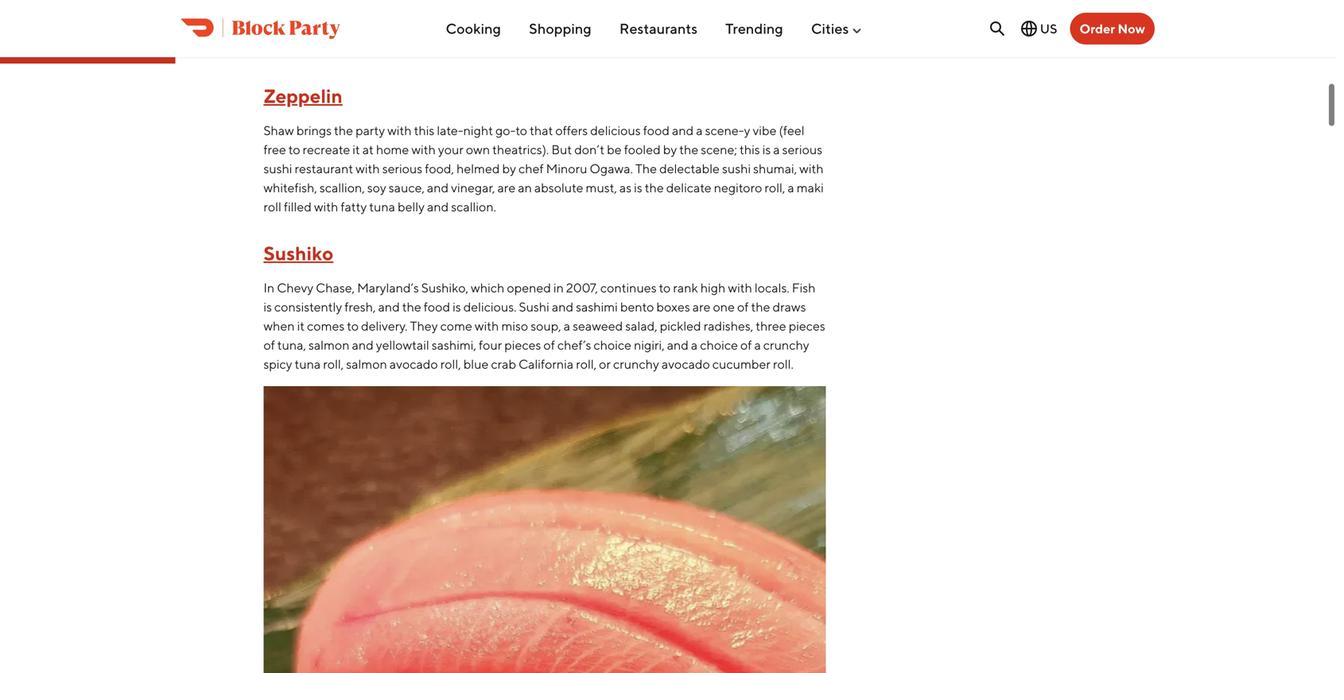 Task type: locate. For each thing, give the bounding box(es) containing it.
roll.
[[773, 357, 794, 372]]

roll,
[[765, 180, 786, 195], [323, 357, 344, 372], [441, 357, 461, 372], [576, 357, 597, 372]]

pieces
[[789, 319, 826, 334], [505, 338, 541, 353]]

1 vertical spatial are
[[693, 299, 711, 315]]

1 choice from the left
[[594, 338, 632, 353]]

0 horizontal spatial sushi
[[264, 161, 292, 176]]

pieces down draws
[[789, 319, 826, 334]]

order now
[[1080, 21, 1146, 36]]

are inside shaw brings the party with this late-night go-to that offers delicious food and a scene-y vibe (feel free to recreate it at home with your own theatrics). but don't be fooled by the scene; this is a serious sushi restaurant with serious food, helmed by chef minoru ogawa. the delectable sushi shumai, with whitefish, scallion, soy sauce, and vinegar, are an absolute must, as is the delicate negitoro roll, a maki roll filled with fatty tuna belly and scallion.
[[498, 180, 516, 195]]

and
[[672, 123, 694, 138], [427, 180, 449, 195], [427, 199, 449, 214], [378, 299, 400, 315], [552, 299, 574, 315], [352, 338, 374, 353], [667, 338, 689, 353]]

crunchy down nigiri,
[[613, 357, 659, 372]]

food
[[643, 123, 670, 138], [424, 299, 450, 315]]

with up food,
[[412, 142, 436, 157]]

comes
[[307, 319, 345, 334]]

offers
[[556, 123, 588, 138]]

0 vertical spatial by
[[663, 142, 677, 157]]

0 horizontal spatial tuna
[[295, 357, 321, 372]]

party
[[356, 123, 385, 138]]

1 horizontal spatial are
[[693, 299, 711, 315]]

food down sushiko,
[[424, 299, 450, 315]]

of up spicy on the bottom left
[[264, 338, 275, 353]]

helmed
[[457, 161, 500, 176]]

shumai,
[[754, 161, 797, 176]]

it left at
[[353, 142, 360, 157]]

scene-
[[705, 123, 744, 138]]

0 horizontal spatial choice
[[594, 338, 632, 353]]

2 sushi from the left
[[722, 161, 751, 176]]

food,
[[425, 161, 454, 176]]

0 horizontal spatial it
[[297, 319, 305, 334]]

tuna down tuna, at left
[[295, 357, 321, 372]]

1 horizontal spatial food
[[643, 123, 670, 138]]

0 horizontal spatial crunchy
[[613, 357, 659, 372]]

avocado down yellowtail
[[390, 357, 438, 372]]

doordash blog image
[[181, 18, 341, 39]]

1 horizontal spatial tuna
[[369, 199, 395, 214]]

yellowtail
[[376, 338, 429, 353]]

four
[[479, 338, 502, 353]]

choice up or
[[594, 338, 632, 353]]

food inside in chevy chase, maryland's sushiko, which opened in 2007, continues to rank high with locals. fish is consistently fresh, and the food is delicious. sushi and sashimi bento boxes are one of the draws when it comes to delivery. they come with miso soup, a seaweed salad, pickled radishes, three pieces of tuna, salmon and yellowtail sashimi, four pieces of chef's choice nigiri, and a choice of a crunchy spicy tuna roll, salmon avocado roll, blue crab california roll, or crunchy avocado cucumber roll.
[[424, 299, 450, 315]]

nigiri,
[[634, 338, 665, 353]]

0 vertical spatial tuna
[[369, 199, 395, 214]]

0 horizontal spatial pieces
[[505, 338, 541, 353]]

0 vertical spatial salmon
[[309, 338, 350, 353]]

sushiko link
[[264, 242, 334, 265]]

restaurants link
[[620, 14, 698, 43]]

by up the delectable
[[663, 142, 677, 157]]

crunchy
[[764, 338, 810, 353], [613, 357, 659, 372]]

are down high
[[693, 299, 711, 315]]

must,
[[586, 180, 617, 195]]

at
[[363, 142, 374, 157]]

are left an
[[498, 180, 516, 195]]

0 horizontal spatial are
[[498, 180, 516, 195]]

salad,
[[626, 319, 658, 334]]

this down y
[[740, 142, 760, 157]]

chase,
[[316, 280, 355, 296]]

food up fooled
[[643, 123, 670, 138]]

1 horizontal spatial avocado
[[662, 357, 710, 372]]

and down maryland's
[[378, 299, 400, 315]]

zeppelin link
[[264, 85, 343, 107]]

with up one
[[728, 280, 753, 296]]

high
[[701, 280, 726, 296]]

roll, down comes at left
[[323, 357, 344, 372]]

cities
[[811, 20, 849, 37]]

1 horizontal spatial sushi
[[722, 161, 751, 176]]

tuna inside in chevy chase, maryland's sushiko, which opened in 2007, continues to rank high with locals. fish is consistently fresh, and the food is delicious. sushi and sashimi bento boxes are one of the draws when it comes to delivery. they come with miso soup, a seaweed salad, pickled radishes, three pieces of tuna, salmon and yellowtail sashimi, four pieces of chef's choice nigiri, and a choice of a crunchy spicy tuna roll, salmon avocado roll, blue crab california roll, or crunchy avocado cucumber roll.
[[295, 357, 321, 372]]

continues
[[601, 280, 657, 296]]

and down delivery.
[[352, 338, 374, 353]]

to right free
[[289, 142, 300, 157]]

with down scallion,
[[314, 199, 338, 214]]

shaw brings the party with this late-night go-to that offers delicious food and a scene-y vibe (feel free to recreate it at home with your own theatrics). but don't be fooled by the scene; this is a serious sushi restaurant with serious food, helmed by chef minoru ogawa. the delectable sushi shumai, with whitefish, scallion, soy sauce, and vinegar, are an absolute must, as is the delicate negitoro roll, a maki roll filled with fatty tuna belly and scallion.
[[264, 123, 824, 214]]

by
[[663, 142, 677, 157], [502, 161, 516, 176]]

this
[[414, 123, 435, 138], [740, 142, 760, 157]]

1 avocado from the left
[[390, 357, 438, 372]]

and up the delectable
[[672, 123, 694, 138]]

scallion,
[[320, 180, 365, 195]]

0 horizontal spatial avocado
[[390, 357, 438, 372]]

delicate
[[667, 180, 712, 195]]

by left the chef
[[502, 161, 516, 176]]

0 vertical spatial this
[[414, 123, 435, 138]]

1 vertical spatial tuna
[[295, 357, 321, 372]]

scene;
[[701, 142, 737, 157]]

salmon down yellowtail
[[346, 357, 387, 372]]

serious down (feel
[[783, 142, 823, 157]]

is down vibe
[[763, 142, 771, 157]]

2 avocado from the left
[[662, 357, 710, 372]]

absolute
[[535, 180, 584, 195]]

sushi up negitoro
[[722, 161, 751, 176]]

sushi down free
[[264, 161, 292, 176]]

the down the
[[645, 180, 664, 195]]

2007,
[[566, 280, 598, 296]]

1 vertical spatial crunchy
[[613, 357, 659, 372]]

1 horizontal spatial choice
[[700, 338, 738, 353]]

with
[[388, 123, 412, 138], [412, 142, 436, 157], [356, 161, 380, 176], [800, 161, 824, 176], [314, 199, 338, 214], [728, 280, 753, 296], [475, 319, 499, 334]]

sashimi,
[[432, 338, 477, 353]]

are inside in chevy chase, maryland's sushiko, which opened in 2007, continues to rank high with locals. fish is consistently fresh, and the food is delicious. sushi and sashimi bento boxes are one of the draws when it comes to delivery. they come with miso soup, a seaweed salad, pickled radishes, three pieces of tuna, salmon and yellowtail sashimi, four pieces of chef's choice nigiri, and a choice of a crunchy spicy tuna roll, salmon avocado roll, blue crab california roll, or crunchy avocado cucumber roll.
[[693, 299, 711, 315]]

sushiko - chuutoro image
[[264, 387, 826, 674]]

delicious
[[591, 123, 641, 138]]

1 horizontal spatial serious
[[783, 142, 823, 157]]

the up three
[[751, 299, 771, 315]]

blue
[[464, 357, 489, 372]]

roll
[[264, 199, 282, 214]]

crunchy up roll.
[[764, 338, 810, 353]]

order now link
[[1071, 13, 1155, 45]]

0 horizontal spatial this
[[414, 123, 435, 138]]

minoru
[[546, 161, 588, 176]]

vibe
[[753, 123, 777, 138]]

0 vertical spatial it
[[353, 142, 360, 157]]

roll, left or
[[576, 357, 597, 372]]

zeppelin
[[264, 85, 343, 107]]

seaweed
[[573, 319, 623, 334]]

choice
[[594, 338, 632, 353], [700, 338, 738, 353]]

0 horizontal spatial food
[[424, 299, 450, 315]]

food inside shaw brings the party with this late-night go-to that offers delicious food and a scene-y vibe (feel free to recreate it at home with your own theatrics). but don't be fooled by the scene; this is a serious sushi restaurant with serious food, helmed by chef minoru ogawa. the delectable sushi shumai, with whitefish, scallion, soy sauce, and vinegar, are an absolute must, as is the delicate negitoro roll, a maki roll filled with fatty tuna belly and scallion.
[[643, 123, 670, 138]]

it down consistently
[[297, 319, 305, 334]]

to
[[516, 123, 528, 138], [289, 142, 300, 157], [659, 280, 671, 296], [347, 319, 359, 334]]

maryland's
[[357, 280, 419, 296]]

avocado
[[390, 357, 438, 372], [662, 357, 710, 372]]

serious
[[783, 142, 823, 157], [382, 161, 423, 176]]

it
[[353, 142, 360, 157], [297, 319, 305, 334]]

with down delicious.
[[475, 319, 499, 334]]

salmon down comes at left
[[309, 338, 350, 353]]

of up cucumber
[[741, 338, 752, 353]]

tuna down soy
[[369, 199, 395, 214]]

sushiko,
[[422, 280, 469, 296]]

0 horizontal spatial by
[[502, 161, 516, 176]]

serious up sauce, in the top of the page
[[382, 161, 423, 176]]

1 horizontal spatial pieces
[[789, 319, 826, 334]]

1 vertical spatial pieces
[[505, 338, 541, 353]]

choice down the radishes,
[[700, 338, 738, 353]]

own
[[466, 142, 490, 157]]

pieces down miso
[[505, 338, 541, 353]]

roll, down shumai,
[[765, 180, 786, 195]]

the up the delectable
[[680, 142, 699, 157]]

and down pickled
[[667, 338, 689, 353]]

they
[[410, 319, 438, 334]]

roll, down sashimi,
[[441, 357, 461, 372]]

which
[[471, 280, 505, 296]]

an
[[518, 180, 532, 195]]

1 horizontal spatial this
[[740, 142, 760, 157]]

cucumber
[[713, 357, 771, 372]]

0 vertical spatial food
[[643, 123, 670, 138]]

1 vertical spatial salmon
[[346, 357, 387, 372]]

1 vertical spatial food
[[424, 299, 450, 315]]

with up maki
[[800, 161, 824, 176]]

y
[[744, 123, 751, 138]]

late-
[[437, 123, 464, 138]]

avocado down pickled
[[662, 357, 710, 372]]

or
[[599, 357, 611, 372]]

is up come
[[453, 299, 461, 315]]

0 vertical spatial are
[[498, 180, 516, 195]]

now
[[1118, 21, 1146, 36]]

1 vertical spatial it
[[297, 319, 305, 334]]

1 horizontal spatial it
[[353, 142, 360, 157]]

a left scene-
[[696, 123, 703, 138]]

1 horizontal spatial crunchy
[[764, 338, 810, 353]]

sushi
[[264, 161, 292, 176], [722, 161, 751, 176]]

fooled
[[624, 142, 661, 157]]

in
[[264, 280, 275, 296]]

recreate
[[303, 142, 350, 157]]

in
[[554, 280, 564, 296]]

be
[[607, 142, 622, 157]]

tuna
[[369, 199, 395, 214], [295, 357, 321, 372]]

1 vertical spatial serious
[[382, 161, 423, 176]]

0 vertical spatial pieces
[[789, 319, 826, 334]]

this left late-
[[414, 123, 435, 138]]

go-
[[496, 123, 516, 138]]

sushiko
[[264, 242, 334, 265]]



Task type: describe. For each thing, give the bounding box(es) containing it.
cooking link
[[446, 14, 501, 43]]

a down three
[[755, 338, 761, 353]]

to down fresh,
[[347, 319, 359, 334]]

bento
[[620, 299, 654, 315]]

a up shumai,
[[774, 142, 780, 157]]

chef
[[519, 161, 544, 176]]

trending link
[[726, 14, 783, 43]]

(feel
[[779, 123, 805, 138]]

your
[[438, 142, 464, 157]]

free
[[264, 142, 286, 157]]

sauce,
[[389, 180, 425, 195]]

miso
[[502, 319, 528, 334]]

and down in
[[552, 299, 574, 315]]

order
[[1080, 21, 1116, 36]]

0 vertical spatial crunchy
[[764, 338, 810, 353]]

it inside in chevy chase, maryland's sushiko, which opened in 2007, continues to rank high with locals. fish is consistently fresh, and the food is delicious. sushi and sashimi bento boxes are one of the draws when it comes to delivery. they come with miso soup, a seaweed salad, pickled radishes, three pieces of tuna, salmon and yellowtail sashimi, four pieces of chef's choice nigiri, and a choice of a crunchy spicy tuna roll, salmon avocado roll, blue crab california roll, or crunchy avocado cucumber roll.
[[297, 319, 305, 334]]

tuna inside shaw brings the party with this late-night go-to that offers delicious food and a scene-y vibe (feel free to recreate it at home with your own theatrics). but don't be fooled by the scene; this is a serious sushi restaurant with serious food, helmed by chef minoru ogawa. the delectable sushi shumai, with whitefish, scallion, soy sauce, and vinegar, are an absolute must, as is the delicate negitoro roll, a maki roll filled with fatty tuna belly and scallion.
[[369, 199, 395, 214]]

but
[[552, 142, 572, 157]]

spicy
[[264, 357, 292, 372]]

soup,
[[531, 319, 562, 334]]

and down food,
[[427, 180, 449, 195]]

0 horizontal spatial serious
[[382, 161, 423, 176]]

vinegar,
[[451, 180, 495, 195]]

belly
[[398, 199, 425, 214]]

sushi
[[519, 299, 550, 315]]

rank
[[673, 280, 698, 296]]

1 vertical spatial this
[[740, 142, 760, 157]]

brings
[[297, 123, 332, 138]]

the up recreate
[[334, 123, 353, 138]]

come
[[440, 319, 473, 334]]

cooking
[[446, 20, 501, 37]]

with up home
[[388, 123, 412, 138]]

filled
[[284, 199, 312, 214]]

consistently
[[274, 299, 342, 315]]

one
[[713, 299, 735, 315]]

opened
[[507, 280, 551, 296]]

is down in
[[264, 299, 272, 315]]

the up they
[[402, 299, 421, 315]]

home
[[376, 142, 409, 157]]

of right one
[[738, 299, 749, 315]]

three
[[756, 319, 787, 334]]

radishes,
[[704, 319, 754, 334]]

that
[[530, 123, 553, 138]]

globe line image
[[1020, 19, 1039, 38]]

with down at
[[356, 161, 380, 176]]

cities link
[[811, 14, 863, 43]]

delectable
[[660, 161, 720, 176]]

restaurants
[[620, 20, 698, 37]]

delicious.
[[464, 299, 517, 315]]

is right as
[[634, 180, 643, 195]]

scallion.
[[451, 199, 496, 214]]

negitoro
[[714, 180, 763, 195]]

fresh,
[[345, 299, 376, 315]]

the
[[636, 161, 657, 176]]

shopping
[[529, 20, 592, 37]]

draws
[[773, 299, 806, 315]]

maki
[[797, 180, 824, 195]]

a down pickled
[[691, 338, 698, 353]]

it inside shaw brings the party with this late-night go-to that offers delicious food and a scene-y vibe (feel free to recreate it at home with your own theatrics). but don't be fooled by the scene; this is a serious sushi restaurant with serious food, helmed by chef minoru ogawa. the delectable sushi shumai, with whitefish, scallion, soy sauce, and vinegar, are an absolute must, as is the delicate negitoro roll, a maki roll filled with fatty tuna belly and scallion.
[[353, 142, 360, 157]]

tuna,
[[277, 338, 306, 353]]

soy
[[367, 180, 386, 195]]

ogawa.
[[590, 161, 633, 176]]

of up california
[[544, 338, 555, 353]]

as
[[620, 180, 632, 195]]

and right belly
[[427, 199, 449, 214]]

shopping link
[[529, 14, 592, 43]]

1 sushi from the left
[[264, 161, 292, 176]]

delivery.
[[361, 319, 408, 334]]

crab
[[491, 357, 516, 372]]

locals.
[[755, 280, 790, 296]]

a left maki
[[788, 180, 795, 195]]

in chevy chase, maryland's sushiko, which opened in 2007, continues to rank high with locals. fish is consistently fresh, and the food is delicious. sushi and sashimi bento boxes are one of the draws when it comes to delivery. they come with miso soup, a seaweed salad, pickled radishes, three pieces of tuna, salmon and yellowtail sashimi, four pieces of chef's choice nigiri, and a choice of a crunchy spicy tuna roll, salmon avocado roll, blue crab california roll, or crunchy avocado cucumber roll.
[[264, 280, 826, 372]]

restaurant
[[295, 161, 353, 176]]

don't
[[575, 142, 605, 157]]

whitefish,
[[264, 180, 317, 195]]

sushi hachi - chirashi image
[[264, 0, 826, 56]]

a up chef's at left bottom
[[564, 319, 571, 334]]

chef's
[[558, 338, 591, 353]]

boxes
[[657, 299, 690, 315]]

1 horizontal spatial by
[[663, 142, 677, 157]]

roll, inside shaw brings the party with this late-night go-to that offers delicious food and a scene-y vibe (feel free to recreate it at home with your own theatrics). but don't be fooled by the scene; this is a serious sushi restaurant with serious food, helmed by chef minoru ogawa. the delectable sushi shumai, with whitefish, scallion, soy sauce, and vinegar, are an absolute must, as is the delicate negitoro roll, a maki roll filled with fatty tuna belly and scallion.
[[765, 180, 786, 195]]

0 vertical spatial serious
[[783, 142, 823, 157]]

when
[[264, 319, 295, 334]]

to up "theatrics)."
[[516, 123, 528, 138]]

1 vertical spatial by
[[502, 161, 516, 176]]

shaw
[[264, 123, 294, 138]]

to left rank
[[659, 280, 671, 296]]

pickled
[[660, 319, 701, 334]]

trending
[[726, 20, 783, 37]]

2 choice from the left
[[700, 338, 738, 353]]

us
[[1041, 21, 1058, 36]]



Task type: vqa. For each thing, say whether or not it's contained in the screenshot.
The
yes



